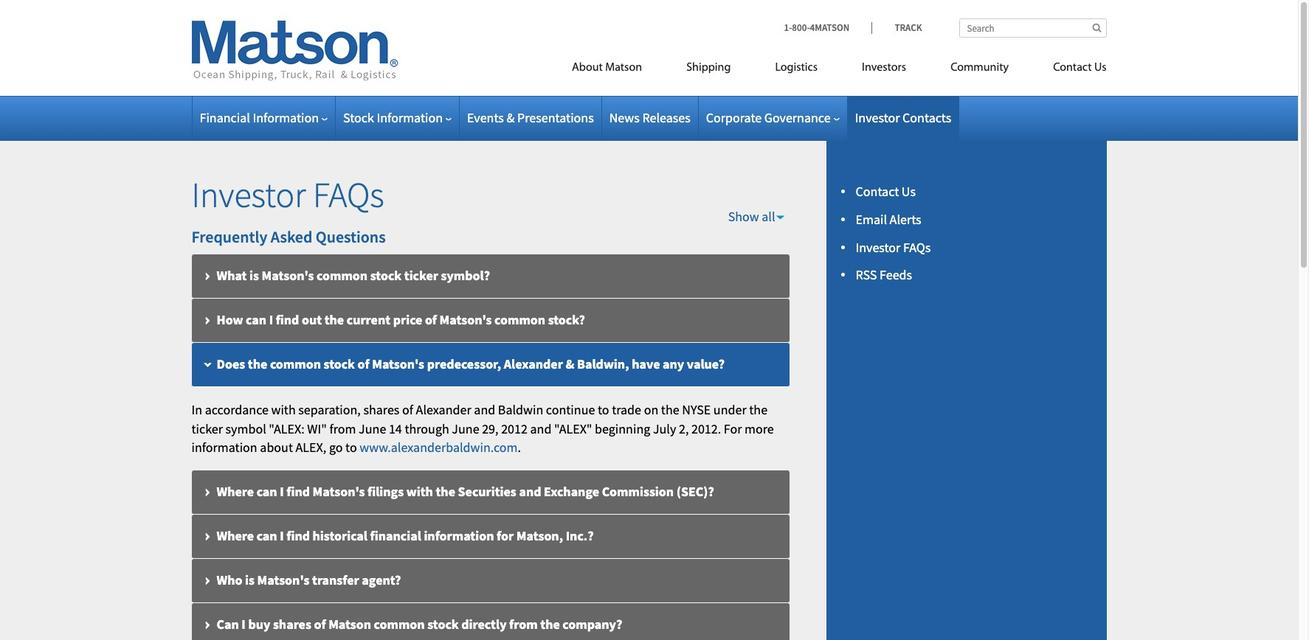 Task type: describe. For each thing, give the bounding box(es) containing it.
financial
[[200, 109, 250, 126]]

stock?
[[548, 311, 585, 328]]

2012.
[[692, 420, 721, 437]]

does
[[217, 356, 245, 373]]

information inside tab
[[424, 528, 494, 545]]

800-
[[792, 21, 810, 34]]

information for financial information
[[253, 109, 319, 126]]

stock inside does the common stock of matson's predecessor, alexander & baldwin, have any value? tab
[[324, 356, 355, 373]]

track link
[[872, 21, 922, 34]]

where for where can i find matson's filings with the securities and exchange commission (sec)?
[[217, 483, 254, 500]]

email
[[856, 211, 887, 228]]

news releases link
[[609, 109, 691, 126]]

financial information
[[200, 109, 319, 126]]

information inside in accordance with separation, shares of alexander and baldwin continue to trade on the nyse under the ticker symbol "alex: wi" from june 14 through june 29, 2012 and "alex" beginning july 2, 2012. for more information about alex, go to
[[192, 439, 257, 456]]

stock inside 'can i buy shares of matson common stock directly from the company?' tab
[[427, 616, 459, 633]]

shipping
[[686, 62, 731, 74]]

events
[[467, 109, 504, 126]]

common down out
[[270, 356, 321, 373]]

matson's inside where can i find matson's filings with the securities and exchange commission (sec)? tab
[[313, 483, 365, 500]]

of inside in accordance with separation, shares of alexander and baldwin continue to trade on the nyse under the ticker symbol "alex: wi" from june 14 through june 29, 2012 and "alex" beginning july 2, 2012. for more information about alex, go to
[[402, 401, 413, 418]]

directly
[[461, 616, 507, 633]]

all
[[762, 208, 775, 225]]

news releases
[[609, 109, 691, 126]]

community
[[951, 62, 1009, 74]]

.
[[518, 439, 521, 456]]

from inside in accordance with separation, shares of alexander and baldwin continue to trade on the nyse under the ticker symbol "alex: wi" from june 14 through june 29, 2012 and "alex" beginning july 2, 2012. for more information about alex, go to
[[330, 420, 356, 437]]

about matson
[[572, 62, 642, 74]]

about matson link
[[550, 55, 664, 85]]

where for where can i find historical financial information for matson, inc.?
[[217, 528, 254, 545]]

can
[[217, 616, 239, 633]]

us inside top menu navigation
[[1094, 62, 1107, 74]]

the left securities
[[436, 483, 455, 500]]

www.alexanderbaldwin.com
[[360, 439, 518, 456]]

the right does
[[248, 356, 267, 373]]

find for historical
[[287, 528, 310, 545]]

price
[[393, 311, 422, 328]]

for
[[497, 528, 514, 545]]

asked
[[271, 227, 313, 248]]

value?
[[687, 356, 725, 373]]

trade
[[612, 401, 641, 418]]

i for matson's
[[280, 483, 284, 500]]

matson inside top menu navigation
[[605, 62, 642, 74]]

0 horizontal spatial investor faqs
[[192, 173, 384, 217]]

where can i find matson's filings with the securities and exchange commission (sec)? tab
[[192, 471, 789, 515]]

alex,
[[296, 439, 326, 456]]

track
[[895, 21, 922, 34]]

can i buy shares of matson common stock directly from the company? tab
[[192, 604, 789, 641]]

can for matson's
[[257, 483, 277, 500]]

with inside in accordance with separation, shares of alexander and baldwin continue to trade on the nyse under the ticker symbol "alex: wi" from june 14 through june 29, 2012 and "alex" beginning july 2, 2012. for more information about alex, go to
[[271, 401, 296, 418]]

on
[[644, 401, 659, 418]]

releases
[[642, 109, 691, 126]]

email alerts link
[[856, 211, 922, 228]]

current
[[347, 311, 390, 328]]

feeds
[[880, 267, 912, 284]]

investor contacts link
[[855, 109, 951, 126]]

about
[[572, 62, 603, 74]]

corporate
[[706, 109, 762, 126]]

inc.?
[[566, 528, 594, 545]]

buy
[[248, 616, 270, 633]]

the inside tab
[[540, 616, 560, 633]]

july
[[653, 420, 676, 437]]

baldwin
[[498, 401, 543, 418]]

governance
[[764, 109, 831, 126]]

corporate governance
[[706, 109, 831, 126]]

contacts
[[903, 109, 951, 126]]

matson image
[[192, 21, 398, 81]]

transfer
[[312, 572, 359, 589]]

investors
[[862, 62, 906, 74]]

14
[[389, 420, 402, 437]]

through
[[405, 420, 449, 437]]

beginning
[[595, 420, 650, 437]]

1-800-4matson link
[[784, 21, 872, 34]]

logistics
[[775, 62, 818, 74]]

events & presentations link
[[467, 109, 594, 126]]

in
[[192, 401, 202, 418]]

Search search field
[[959, 18, 1107, 38]]

where can i find historical financial information for matson, inc.?
[[217, 528, 594, 545]]

what is matson's common stock ticker symbol? tab
[[192, 254, 789, 299]]

accordance
[[205, 401, 269, 418]]

have
[[632, 356, 660, 373]]

symbol
[[226, 420, 266, 437]]

who
[[217, 572, 242, 589]]

matson's inside how can i find out the current price of matson's common stock? tab
[[440, 311, 492, 328]]

investor for investor contacts link
[[855, 109, 900, 126]]

can for out
[[246, 311, 266, 328]]

any
[[663, 356, 684, 373]]

(sec)?
[[677, 483, 714, 500]]

filings
[[368, 483, 404, 500]]

of down current
[[358, 356, 369, 373]]

1-800-4matson
[[784, 21, 850, 34]]

and inside tab
[[519, 483, 541, 500]]

i inside tab
[[242, 616, 246, 633]]

corporate governance link
[[706, 109, 840, 126]]

go
[[329, 439, 343, 456]]

the right out
[[325, 311, 344, 328]]

where can i find matson's filings with the securities and exchange commission (sec)?
[[217, 483, 714, 500]]

"alex:
[[269, 420, 305, 437]]

show all frequently asked questions
[[192, 208, 775, 248]]

predecessor,
[[427, 356, 501, 373]]

shipping link
[[664, 55, 753, 85]]

the right on
[[661, 401, 679, 418]]



Task type: vqa. For each thing, say whether or not it's contained in the screenshot.
the bottommost can
yes



Task type: locate. For each thing, give the bounding box(es) containing it.
is right "who" at the left bottom
[[245, 572, 255, 589]]

from up go at the bottom left
[[330, 420, 356, 437]]

1 where from the top
[[217, 483, 254, 500]]

2 vertical spatial can
[[257, 528, 277, 545]]

show all link
[[192, 206, 789, 228]]

nyse
[[682, 401, 711, 418]]

show
[[728, 208, 759, 225]]

investor contacts
[[855, 109, 951, 126]]

financial information link
[[200, 109, 328, 126]]

information down where can i find matson's filings with the securities and exchange commission (sec)?
[[424, 528, 494, 545]]

0 vertical spatial faqs
[[313, 173, 384, 217]]

0 horizontal spatial faqs
[[313, 173, 384, 217]]

rss
[[856, 267, 877, 284]]

can i buy shares of matson common stock directly from the company?
[[217, 616, 622, 633]]

june left 29,
[[452, 420, 479, 437]]

can right how on the left
[[246, 311, 266, 328]]

2 june from the left
[[452, 420, 479, 437]]

2 vertical spatial investor
[[856, 239, 901, 256]]

1 vertical spatial investor faqs
[[856, 239, 931, 256]]

2 horizontal spatial stock
[[427, 616, 459, 633]]

search image
[[1093, 23, 1102, 32]]

1 horizontal spatial faqs
[[903, 239, 931, 256]]

matson's down how can i find out the current price of matson's common stock?
[[372, 356, 424, 373]]

information
[[192, 439, 257, 456], [424, 528, 494, 545]]

investor down investors link
[[855, 109, 900, 126]]

more
[[745, 420, 774, 437]]

rss feeds
[[856, 267, 912, 284]]

0 vertical spatial investor
[[855, 109, 900, 126]]

rss feeds link
[[856, 267, 912, 284]]

1 horizontal spatial contact us link
[[1031, 55, 1107, 85]]

and right '2012'
[[530, 420, 552, 437]]

& inside tab
[[566, 356, 575, 373]]

of inside tab
[[314, 616, 326, 633]]

alexander up through on the bottom left of page
[[416, 401, 471, 418]]

www.alexanderbaldwin.com .
[[360, 439, 521, 456]]

contact up email
[[856, 183, 899, 200]]

to left trade
[[598, 401, 609, 418]]

1 vertical spatial with
[[406, 483, 433, 500]]

0 vertical spatial where
[[217, 483, 254, 500]]

alexander inside in accordance with separation, shares of alexander and baldwin continue to trade on the nyse under the ticker symbol "alex: wi" from june 14 through june 29, 2012 and "alex" beginning july 2, 2012. for more information about alex, go to
[[416, 401, 471, 418]]

1 vertical spatial from
[[509, 616, 538, 633]]

matson's down asked
[[262, 267, 314, 284]]

1 horizontal spatial june
[[452, 420, 479, 437]]

baldwin,
[[577, 356, 629, 373]]

matson
[[605, 62, 642, 74], [329, 616, 371, 633]]

can down about
[[257, 483, 277, 500]]

questions
[[316, 227, 386, 248]]

investor faqs link
[[856, 239, 931, 256]]

i
[[269, 311, 273, 328], [280, 483, 284, 500], [280, 528, 284, 545], [242, 616, 246, 633]]

2 information from the left
[[377, 109, 443, 126]]

exchange
[[544, 483, 599, 500]]

agent?
[[362, 572, 401, 589]]

can for historical
[[257, 528, 277, 545]]

matson right about
[[605, 62, 642, 74]]

where can i find historical financial information for matson, inc.? tab
[[192, 515, 789, 559]]

find left out
[[276, 311, 299, 328]]

0 horizontal spatial information
[[192, 439, 257, 456]]

with up "alex: at the left bottom of page
[[271, 401, 296, 418]]

what
[[217, 267, 247, 284]]

0 vertical spatial alexander
[[504, 356, 563, 373]]

from right directly in the left bottom of the page
[[509, 616, 538, 633]]

1 vertical spatial contact us link
[[856, 183, 916, 200]]

0 horizontal spatial shares
[[273, 616, 311, 633]]

1 horizontal spatial from
[[509, 616, 538, 633]]

0 vertical spatial &
[[507, 109, 515, 126]]

out
[[302, 311, 322, 328]]

1 horizontal spatial contact us
[[1053, 62, 1107, 74]]

ticker down 'in'
[[192, 420, 223, 437]]

matson's down symbol?
[[440, 311, 492, 328]]

i left 'buy'
[[242, 616, 246, 633]]

from
[[330, 420, 356, 437], [509, 616, 538, 633]]

alexander
[[504, 356, 563, 373], [416, 401, 471, 418]]

1 vertical spatial alexander
[[416, 401, 471, 418]]

0 vertical spatial can
[[246, 311, 266, 328]]

0 vertical spatial contact us
[[1053, 62, 1107, 74]]

0 horizontal spatial june
[[359, 420, 386, 437]]

0 vertical spatial find
[[276, 311, 299, 328]]

0 vertical spatial stock
[[370, 267, 402, 284]]

us down search image
[[1094, 62, 1107, 74]]

0 vertical spatial ticker
[[404, 267, 438, 284]]

ticker
[[404, 267, 438, 284], [192, 420, 223, 437]]

1 horizontal spatial to
[[598, 401, 609, 418]]

contact inside top menu navigation
[[1053, 62, 1092, 74]]

is inside tab
[[250, 267, 259, 284]]

top menu navigation
[[506, 55, 1107, 85]]

find down alex,
[[287, 483, 310, 500]]

investor up frequently
[[192, 173, 306, 217]]

how can i find out the current price of matson's common stock?
[[217, 311, 585, 328]]

how can i find out the current price of matson's common stock? tab
[[192, 299, 789, 343]]

what is matson's common stock ticker symbol?
[[217, 267, 490, 284]]

to right go at the bottom left
[[345, 439, 357, 456]]

stock left directly in the left bottom of the page
[[427, 616, 459, 633]]

stock inside what is matson's common stock ticker symbol? tab
[[370, 267, 402, 284]]

continue
[[546, 401, 595, 418]]

i for historical
[[280, 528, 284, 545]]

presentations
[[517, 109, 594, 126]]

shares inside in accordance with separation, shares of alexander and baldwin continue to trade on the nyse under the ticker symbol "alex: wi" from june 14 through june 29, 2012 and "alex" beginning july 2, 2012. for more information about alex, go to
[[363, 401, 400, 418]]

and up 29,
[[474, 401, 495, 418]]

can
[[246, 311, 266, 328], [257, 483, 277, 500], [257, 528, 277, 545]]

1 horizontal spatial shares
[[363, 401, 400, 418]]

of up through on the bottom left of page
[[402, 401, 413, 418]]

information
[[253, 109, 319, 126], [377, 109, 443, 126]]

1 horizontal spatial matson
[[605, 62, 642, 74]]

with inside tab
[[406, 483, 433, 500]]

financial
[[370, 528, 421, 545]]

1 horizontal spatial information
[[377, 109, 443, 126]]

1 vertical spatial contact
[[856, 183, 899, 200]]

shares right 'buy'
[[273, 616, 311, 633]]

1 vertical spatial information
[[424, 528, 494, 545]]

common left stock?
[[495, 311, 545, 328]]

information down symbol
[[192, 439, 257, 456]]

of down who is matson's transfer agent?
[[314, 616, 326, 633]]

0 horizontal spatial contact us link
[[856, 183, 916, 200]]

does the common stock of matson's predecessor, alexander & baldwin, have any value? tab panel
[[192, 401, 789, 458]]

faqs down alerts
[[903, 239, 931, 256]]

0 vertical spatial information
[[192, 439, 257, 456]]

investor faqs up asked
[[192, 173, 384, 217]]

stock information link
[[343, 109, 452, 126]]

1 vertical spatial find
[[287, 483, 310, 500]]

stock information
[[343, 109, 443, 126]]

0 horizontal spatial stock
[[324, 356, 355, 373]]

stock
[[343, 109, 374, 126]]

alexander inside tab
[[504, 356, 563, 373]]

contact us inside top menu navigation
[[1053, 62, 1107, 74]]

common inside tab
[[374, 616, 425, 633]]

shares up 14 at the bottom left of the page
[[363, 401, 400, 418]]

"alex"
[[554, 420, 592, 437]]

2 vertical spatial find
[[287, 528, 310, 545]]

with right filings
[[406, 483, 433, 500]]

1 horizontal spatial &
[[566, 356, 575, 373]]

shares
[[363, 401, 400, 418], [273, 616, 311, 633]]

community link
[[929, 55, 1031, 85]]

stock up how can i find out the current price of matson's common stock?
[[370, 267, 402, 284]]

and left the exchange
[[519, 483, 541, 500]]

where
[[217, 483, 254, 500], [217, 528, 254, 545]]

i left out
[[269, 311, 273, 328]]

1 vertical spatial &
[[566, 356, 575, 373]]

common down agent?
[[374, 616, 425, 633]]

securities
[[458, 483, 517, 500]]

under
[[714, 401, 747, 418]]

information right financial
[[253, 109, 319, 126]]

from inside tab
[[509, 616, 538, 633]]

historical
[[313, 528, 368, 545]]

0 vertical spatial with
[[271, 401, 296, 418]]

stock
[[370, 267, 402, 284], [324, 356, 355, 373], [427, 616, 459, 633]]

0 vertical spatial to
[[598, 401, 609, 418]]

2 where from the top
[[217, 528, 254, 545]]

4matson
[[810, 21, 850, 34]]

alerts
[[890, 211, 922, 228]]

1 vertical spatial us
[[902, 183, 916, 200]]

0 vertical spatial contact
[[1053, 62, 1092, 74]]

ticker inside in accordance with separation, shares of alexander and baldwin continue to trade on the nyse under the ticker symbol "alex: wi" from june 14 through june 29, 2012 and "alex" beginning july 2, 2012. for more information about alex, go to
[[192, 420, 223, 437]]

1 horizontal spatial contact
[[1053, 62, 1092, 74]]

i down about
[[280, 483, 284, 500]]

frequently
[[192, 227, 267, 248]]

ticker left symbol?
[[404, 267, 438, 284]]

contact us up email alerts
[[856, 183, 916, 200]]

contact down search search box
[[1053, 62, 1092, 74]]

with
[[271, 401, 296, 418], [406, 483, 433, 500]]

0 horizontal spatial from
[[330, 420, 356, 437]]

0 horizontal spatial alexander
[[416, 401, 471, 418]]

0 horizontal spatial us
[[902, 183, 916, 200]]

0 horizontal spatial with
[[271, 401, 296, 418]]

1 vertical spatial contact us
[[856, 183, 916, 200]]

the
[[325, 311, 344, 328], [248, 356, 267, 373], [661, 401, 679, 418], [749, 401, 768, 418], [436, 483, 455, 500], [540, 616, 560, 633]]

investor up "rss feeds" link
[[856, 239, 901, 256]]

june left 14 at the bottom left of the page
[[359, 420, 386, 437]]

faqs up questions
[[313, 173, 384, 217]]

1 horizontal spatial information
[[424, 528, 494, 545]]

can up who is matson's transfer agent?
[[257, 528, 277, 545]]

1 horizontal spatial ticker
[[404, 267, 438, 284]]

investor for investor faqs link
[[856, 239, 901, 256]]

investor faqs up feeds
[[856, 239, 931, 256]]

the left company?
[[540, 616, 560, 633]]

matson inside tab
[[329, 616, 371, 633]]

contact
[[1053, 62, 1092, 74], [856, 183, 899, 200]]

matson down the transfer
[[329, 616, 371, 633]]

contact us down search image
[[1053, 62, 1107, 74]]

about
[[260, 439, 293, 456]]

0 horizontal spatial matson
[[329, 616, 371, 633]]

1 information from the left
[[253, 109, 319, 126]]

1 vertical spatial is
[[245, 572, 255, 589]]

shares inside 'can i buy shares of matson common stock directly from the company?' tab
[[273, 616, 311, 633]]

0 vertical spatial matson
[[605, 62, 642, 74]]

1 horizontal spatial with
[[406, 483, 433, 500]]

None search field
[[959, 18, 1107, 38]]

i for out
[[269, 311, 273, 328]]

0 horizontal spatial contact
[[856, 183, 899, 200]]

matson's
[[262, 267, 314, 284], [440, 311, 492, 328], [372, 356, 424, 373], [313, 483, 365, 500], [257, 572, 310, 589]]

1 vertical spatial faqs
[[903, 239, 931, 256]]

1 june from the left
[[359, 420, 386, 437]]

logistics link
[[753, 55, 840, 85]]

1 vertical spatial stock
[[324, 356, 355, 373]]

ticker inside tab
[[404, 267, 438, 284]]

& left baldwin,
[[566, 356, 575, 373]]

contact us link down search image
[[1031, 55, 1107, 85]]

contact us link
[[1031, 55, 1107, 85], [856, 183, 916, 200]]

investor
[[855, 109, 900, 126], [192, 173, 306, 217], [856, 239, 901, 256]]

&
[[507, 109, 515, 126], [566, 356, 575, 373]]

common down questions
[[317, 267, 368, 284]]

0 vertical spatial contact us link
[[1031, 55, 1107, 85]]

find for out
[[276, 311, 299, 328]]

is for who
[[245, 572, 255, 589]]

matson's up 'buy'
[[257, 572, 310, 589]]

in accordance with separation, shares of alexander and baldwin continue to trade on the nyse under the ticker symbol "alex: wi" from june 14 through june 29, 2012 and "alex" beginning july 2, 2012. for more information about alex, go to
[[192, 401, 774, 456]]

information for stock information
[[377, 109, 443, 126]]

for
[[724, 420, 742, 437]]

where up "who" at the left bottom
[[217, 528, 254, 545]]

contact us
[[1053, 62, 1107, 74], [856, 183, 916, 200]]

matson's inside what is matson's common stock ticker symbol? tab
[[262, 267, 314, 284]]

1 vertical spatial can
[[257, 483, 277, 500]]

company?
[[563, 616, 622, 633]]

the up more at bottom right
[[749, 401, 768, 418]]

1 vertical spatial ticker
[[192, 420, 223, 437]]

1 vertical spatial and
[[530, 420, 552, 437]]

find left historical
[[287, 528, 310, 545]]

is inside tab
[[245, 572, 255, 589]]

us up alerts
[[902, 183, 916, 200]]

0 horizontal spatial &
[[507, 109, 515, 126]]

0 vertical spatial investor faqs
[[192, 173, 384, 217]]

1 vertical spatial where
[[217, 528, 254, 545]]

is right what
[[250, 267, 259, 284]]

1 vertical spatial investor
[[192, 173, 306, 217]]

does the common stock of matson's predecessor, alexander & baldwin, have any value? tab
[[192, 343, 789, 387]]

i up who is matson's transfer agent?
[[280, 528, 284, 545]]

matson's inside does the common stock of matson's predecessor, alexander & baldwin, have any value? tab
[[372, 356, 424, 373]]

matson's down go at the bottom left
[[313, 483, 365, 500]]

0 vertical spatial is
[[250, 267, 259, 284]]

does the common stock of matson's predecessor, alexander & baldwin, have any value?
[[217, 356, 725, 373]]

information right stock
[[377, 109, 443, 126]]

& right events
[[507, 109, 515, 126]]

where down symbol
[[217, 483, 254, 500]]

matson's inside who is matson's transfer agent? tab
[[257, 572, 310, 589]]

2,
[[679, 420, 689, 437]]

0 vertical spatial us
[[1094, 62, 1107, 74]]

find for matson's
[[287, 483, 310, 500]]

symbol?
[[441, 267, 490, 284]]

1 vertical spatial to
[[345, 439, 357, 456]]

to
[[598, 401, 609, 418], [345, 439, 357, 456]]

who is matson's transfer agent? tab
[[192, 559, 789, 604]]

0 vertical spatial shares
[[363, 401, 400, 418]]

of right price
[[425, 311, 437, 328]]

2012
[[501, 420, 528, 437]]

1 horizontal spatial us
[[1094, 62, 1107, 74]]

news
[[609, 109, 640, 126]]

2 vertical spatial and
[[519, 483, 541, 500]]

www.alexanderbaldwin.com link
[[360, 439, 518, 456]]

0 horizontal spatial ticker
[[192, 420, 223, 437]]

common inside tab
[[317, 267, 368, 284]]

0 horizontal spatial information
[[253, 109, 319, 126]]

separation,
[[298, 401, 361, 418]]

1 horizontal spatial stock
[[370, 267, 402, 284]]

contact us link up email alerts
[[856, 183, 916, 200]]

stock up separation,
[[324, 356, 355, 373]]

is for what
[[250, 267, 259, 284]]

0 vertical spatial and
[[474, 401, 495, 418]]

0 horizontal spatial contact us
[[856, 183, 916, 200]]

0 vertical spatial from
[[330, 420, 356, 437]]

1 vertical spatial matson
[[329, 616, 371, 633]]

1 horizontal spatial alexander
[[504, 356, 563, 373]]

0 horizontal spatial to
[[345, 439, 357, 456]]

2 vertical spatial stock
[[427, 616, 459, 633]]

1 vertical spatial shares
[[273, 616, 311, 633]]

alexander up baldwin
[[504, 356, 563, 373]]

1 horizontal spatial investor faqs
[[856, 239, 931, 256]]



